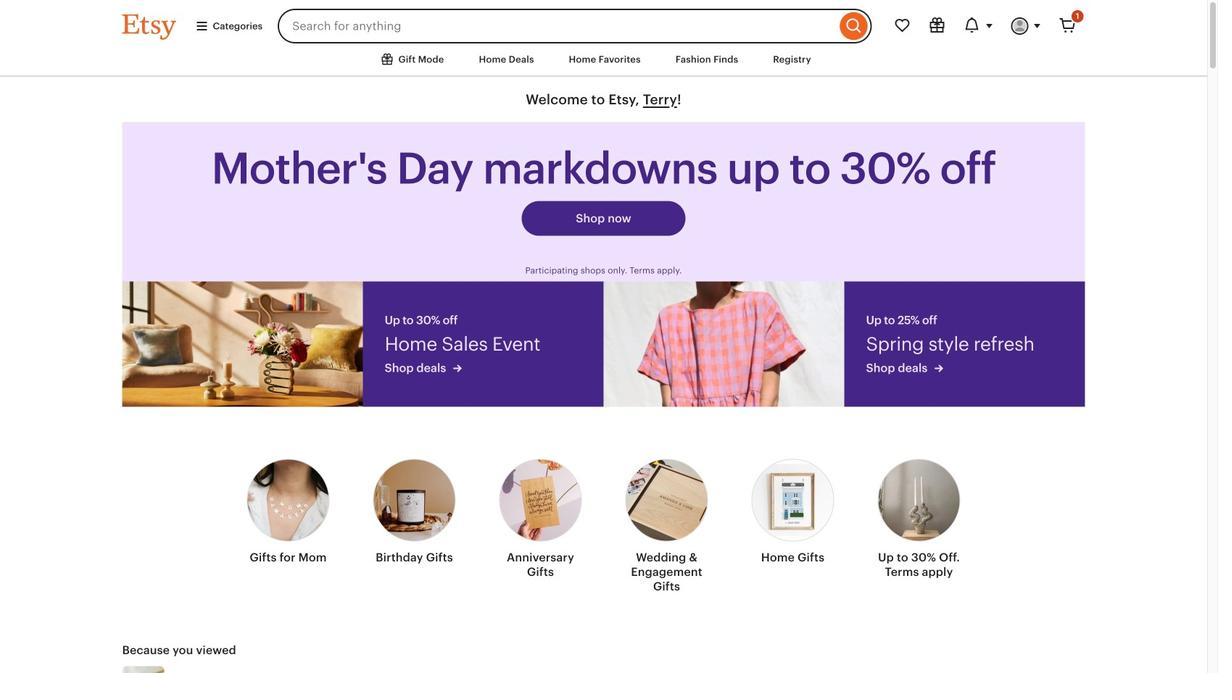 Task type: vqa. For each thing, say whether or not it's contained in the screenshot.
SEARCH FOR ANYTHING text box
yes



Task type: locate. For each thing, give the bounding box(es) containing it.
None search field
[[278, 9, 872, 44]]

Search for anything text field
[[278, 9, 837, 44]]

banner
[[96, 0, 1112, 44]]

menu bar
[[0, 0, 1208, 77], [96, 44, 1112, 77]]



